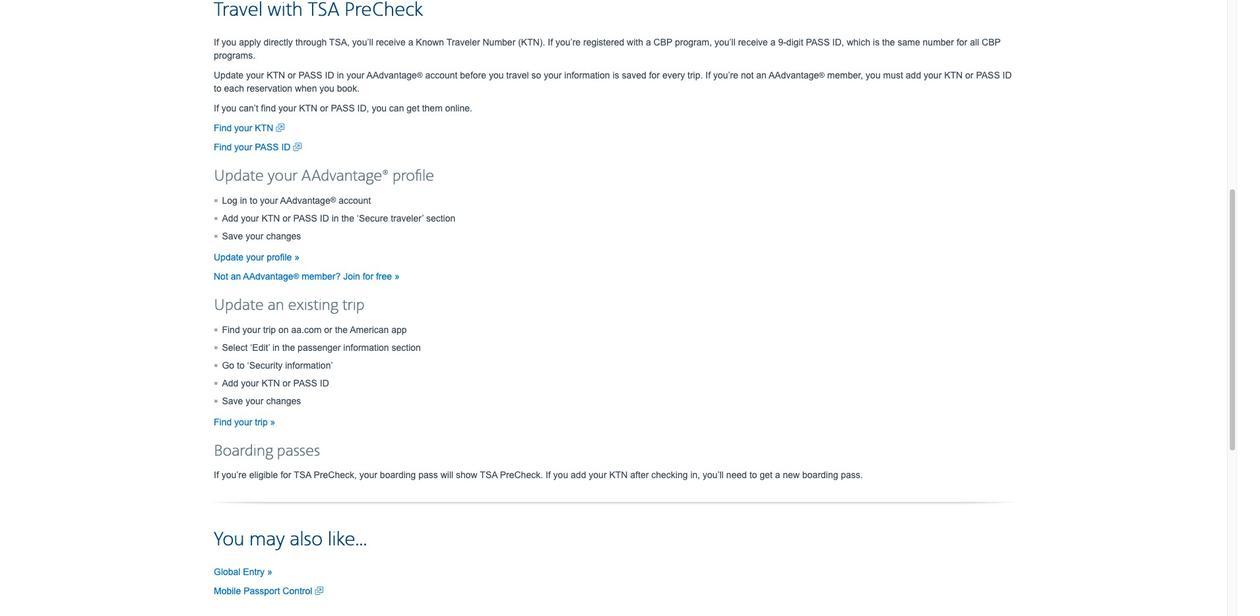 Task type: locate. For each thing, give the bounding box(es) containing it.
1 vertical spatial id,
[[357, 103, 369, 113]]

pass inside if you apply directly through tsa, you'll receive a known traveler number (ktn). if you're registered with a cbp program, you'll receive a 9-digit pass id, which is the same number for all cbp programs.
[[806, 37, 830, 47]]

1 vertical spatial an
[[231, 271, 241, 282]]

0 horizontal spatial boarding
[[380, 470, 416, 480]]

find your pass id link
[[214, 140, 302, 154]]

0 vertical spatial newpage image
[[293, 140, 302, 154]]

or down all
[[966, 70, 974, 80]]

save your changes
[[222, 231, 301, 241], [222, 396, 301, 406]]

1 horizontal spatial section
[[426, 213, 456, 224]]

2 tsa from the left
[[480, 470, 498, 480]]

1 horizontal spatial newpage image
[[315, 585, 324, 598]]

1 vertical spatial account
[[339, 195, 371, 206]]

newpage image
[[293, 140, 302, 154], [315, 585, 324, 598]]

1 horizontal spatial profile
[[393, 167, 434, 186]]

1 horizontal spatial tsa
[[480, 470, 498, 480]]

4 update from the top
[[214, 296, 264, 315]]

0 horizontal spatial profile
[[267, 252, 292, 262]]

trip for find your trip
[[255, 417, 268, 427]]

member,
[[827, 70, 863, 80]]

update up not
[[214, 252, 244, 262]]

1 vertical spatial you're
[[713, 70, 739, 80]]

update up each
[[214, 70, 244, 80]]

in left 'secure
[[332, 213, 339, 224]]

id, left the which
[[833, 37, 844, 47]]

the left same
[[882, 37, 895, 47]]

pass down all
[[976, 70, 1000, 80]]

cbp
[[654, 37, 673, 47], [982, 37, 1001, 47]]

1 vertical spatial is
[[613, 70, 619, 80]]

save up update your profile
[[222, 231, 243, 241]]

in up book.
[[337, 70, 344, 80]]

or down the go to 'security information'
[[283, 378, 291, 389]]

account left before
[[425, 70, 458, 80]]

0 horizontal spatial an
[[231, 271, 241, 282]]

0 vertical spatial save
[[222, 231, 243, 241]]

1 horizontal spatial account
[[425, 70, 458, 80]]

the
[[882, 37, 895, 47], [342, 213, 354, 224], [335, 325, 348, 335], [282, 342, 295, 353]]

1 add from the top
[[222, 213, 239, 224]]

in right 'edit'
[[273, 342, 280, 353]]

to inside member, you must add your ktn or pass id to each reservation when you book.
[[214, 83, 222, 94]]

registered
[[583, 37, 625, 47]]

0 vertical spatial add
[[906, 70, 921, 80]]

a left 9-
[[771, 37, 776, 47]]

1 vertical spatial section
[[392, 342, 421, 353]]

if right the '(ktn).'
[[548, 37, 553, 47]]

tsa right show
[[480, 470, 498, 480]]

1 horizontal spatial receive
[[738, 37, 768, 47]]

for left all
[[957, 37, 968, 47]]

member, you must add your ktn or pass id to each reservation when you book.
[[214, 70, 1012, 94]]

boarding
[[380, 470, 416, 480], [803, 470, 839, 480]]

1 horizontal spatial an
[[268, 296, 284, 315]]

get
[[407, 103, 420, 113], [760, 470, 773, 480]]

1 vertical spatial trip
[[263, 325, 276, 335]]

save your changes up update your profile link
[[222, 231, 301, 241]]

account up add your ktn or pass id in the 'secure traveler' section
[[339, 195, 371, 206]]

9-
[[778, 37, 787, 47]]

information down american
[[343, 342, 389, 353]]

if you apply directly through tsa, you'll receive a known traveler number (ktn). if you're registered with a cbp program, you'll receive a 9-digit pass id, which is the same number for all cbp programs.
[[214, 37, 1001, 61]]

update down not
[[214, 296, 264, 315]]

tsa
[[294, 470, 311, 480], [480, 470, 498, 480]]

profile up not an aadvantage ® member? join for free
[[267, 252, 292, 262]]

account
[[425, 70, 458, 80], [339, 195, 371, 206]]

find your pass id
[[214, 142, 293, 152]]

go to 'security information'
[[222, 360, 333, 371]]

when
[[295, 83, 317, 94]]

0 horizontal spatial get
[[407, 103, 420, 113]]

find for find your pass id
[[214, 142, 232, 152]]

'secure
[[357, 213, 388, 224]]

your
[[246, 70, 264, 80], [347, 70, 365, 80], [544, 70, 562, 80], [924, 70, 942, 80], [279, 103, 297, 113], [234, 123, 252, 133], [234, 142, 252, 152], [268, 167, 298, 186], [260, 195, 278, 206], [241, 213, 259, 224], [246, 231, 264, 241], [246, 252, 264, 262], [243, 325, 261, 335], [241, 378, 259, 389], [246, 396, 264, 406], [234, 417, 252, 427], [360, 470, 377, 480], [589, 470, 607, 480]]

cbp right all
[[982, 37, 1001, 47]]

1 vertical spatial save
[[222, 396, 243, 406]]

is right the which
[[873, 37, 880, 47]]

2 save from the top
[[222, 396, 243, 406]]

passenger
[[298, 342, 341, 353]]

join
[[343, 271, 360, 282]]

ktn up reservation
[[267, 70, 285, 80]]

aadvantage up can at the top left of page
[[367, 70, 417, 80]]

2 horizontal spatial you're
[[713, 70, 739, 80]]

precheck,
[[314, 470, 357, 480]]

boarding right new
[[803, 470, 839, 480]]

you'll
[[352, 37, 373, 47], [715, 37, 736, 47], [703, 470, 724, 480]]

can't
[[239, 103, 259, 113]]

id,
[[833, 37, 844, 47], [357, 103, 369, 113]]

find inside find your ktn link
[[214, 123, 232, 133]]

checking
[[652, 470, 688, 480]]

precheck.
[[500, 470, 543, 480]]

® left member,
[[819, 70, 825, 79]]

ktn
[[267, 70, 285, 80], [945, 70, 963, 80], [299, 103, 318, 113], [255, 123, 273, 133], [262, 213, 280, 224], [262, 378, 280, 389], [609, 470, 628, 480]]

add for add your ktn or pass id
[[222, 378, 239, 389]]

find your trip link
[[214, 417, 275, 427]]

if you can't find your ktn or pass id, you can get them online.
[[214, 103, 473, 113]]

1 vertical spatial add
[[222, 378, 239, 389]]

eligible
[[249, 470, 278, 480]]

you'll right "in,"
[[703, 470, 724, 480]]

number
[[483, 37, 516, 47]]

0 vertical spatial save your changes
[[222, 231, 301, 241]]

® down known
[[417, 70, 423, 79]]

2 vertical spatial an
[[268, 296, 284, 315]]

® up add your ktn or pass id in the 'secure traveler' section
[[330, 195, 336, 204]]

1 vertical spatial profile
[[267, 252, 292, 262]]

id for add your ktn or pass id
[[320, 378, 329, 389]]

0 horizontal spatial account
[[339, 195, 371, 206]]

find for find your trip on aa.com or the american app
[[222, 325, 240, 335]]

trip
[[342, 296, 365, 315], [263, 325, 276, 335], [255, 417, 268, 427]]

book.
[[337, 83, 360, 94]]

pass down book.
[[331, 103, 355, 113]]

newpage image up update your aadvantage® profile
[[293, 140, 302, 154]]

1 vertical spatial changes
[[266, 396, 301, 406]]

id, down book.
[[357, 103, 369, 113]]

an for not an aadvantage ® member? join for free
[[231, 271, 241, 282]]

2 cbp from the left
[[982, 37, 1001, 47]]

find down find your ktn
[[214, 142, 232, 152]]

2 vertical spatial trip
[[255, 417, 268, 427]]

® left member?
[[293, 272, 299, 280]]

®
[[417, 70, 423, 79], [819, 70, 825, 79], [330, 195, 336, 204], [293, 272, 299, 280]]

0 horizontal spatial id,
[[357, 103, 369, 113]]

profile up traveler'
[[393, 167, 434, 186]]

1 vertical spatial add
[[571, 470, 586, 480]]

1 horizontal spatial add
[[906, 70, 921, 80]]

go
[[222, 360, 234, 371]]

0 vertical spatial id,
[[833, 37, 844, 47]]

ktn down the when
[[299, 103, 318, 113]]

0 vertical spatial changes
[[266, 231, 301, 241]]

add
[[906, 70, 921, 80], [571, 470, 586, 480]]

you're inside if you apply directly through tsa, you'll receive a known traveler number (ktn). if you're registered with a cbp program, you'll receive a 9-digit pass id, which is the same number for all cbp programs.
[[556, 37, 581, 47]]

pass right digit
[[806, 37, 830, 47]]

0 horizontal spatial newpage image
[[293, 140, 302, 154]]

section down app
[[392, 342, 421, 353]]

you inside if you apply directly through tsa, you'll receive a known traveler number (ktn). if you're registered with a cbp program, you'll receive a 9-digit pass id, which is the same number for all cbp programs.
[[222, 37, 236, 47]]

save
[[222, 231, 243, 241], [222, 396, 243, 406]]

0 vertical spatial get
[[407, 103, 420, 113]]

0 horizontal spatial is
[[613, 70, 619, 80]]

newpage image right control
[[315, 585, 324, 598]]

tsa,
[[329, 37, 350, 47]]

0 vertical spatial account
[[425, 70, 458, 80]]

find up boarding
[[214, 417, 232, 427]]

update up log
[[214, 167, 264, 186]]

you left can't
[[222, 103, 236, 113]]

trip up boarding passes
[[255, 417, 268, 427]]

add right must
[[906, 70, 921, 80]]

0 vertical spatial you're
[[556, 37, 581, 47]]

ktn down the 'security
[[262, 378, 280, 389]]

find
[[261, 103, 276, 113]]

if
[[214, 37, 219, 47], [548, 37, 553, 47], [706, 70, 711, 80], [214, 103, 219, 113], [214, 470, 219, 480], [546, 470, 551, 480]]

boarding left pass
[[380, 470, 416, 480]]

trip left on
[[263, 325, 276, 335]]

save your changes down add your ktn or pass id
[[222, 396, 301, 406]]

0 horizontal spatial information
[[343, 342, 389, 353]]

add
[[222, 213, 239, 224], [222, 378, 239, 389]]

changes up update your profile link
[[266, 231, 301, 241]]

2 add from the top
[[222, 378, 239, 389]]

is
[[873, 37, 880, 47], [613, 70, 619, 80]]

1 horizontal spatial information
[[564, 70, 610, 80]]

get left new
[[760, 470, 773, 480]]

0 horizontal spatial add
[[571, 470, 586, 480]]

an for update an existing trip
[[268, 296, 284, 315]]

0 vertical spatial information
[[564, 70, 610, 80]]

mobile passport control link
[[214, 585, 324, 598]]

you may also like...
[[214, 528, 367, 552]]

so
[[532, 70, 541, 80]]

information down if you apply directly through tsa, you'll receive a known traveler number (ktn). if you're registered with a cbp program, you'll receive a 9-digit pass id, which is the same number for all cbp programs.
[[564, 70, 610, 80]]

trip up american
[[342, 296, 365, 315]]

2 update from the top
[[214, 167, 264, 186]]

changes
[[266, 231, 301, 241], [266, 396, 301, 406]]

ktn inside member, you must add your ktn or pass id to each reservation when you book.
[[945, 70, 963, 80]]

ktn down number
[[945, 70, 963, 80]]

or down log in to your aadvantage ® account
[[283, 213, 291, 224]]

them
[[422, 103, 443, 113]]

aadvantage
[[367, 70, 417, 80], [769, 70, 819, 80], [280, 195, 330, 206], [243, 271, 293, 282]]

1 vertical spatial newpage image
[[315, 585, 324, 598]]

you're down boarding
[[222, 470, 247, 480]]

add down go
[[222, 378, 239, 389]]

is left saved
[[613, 70, 619, 80]]

you're left registered
[[556, 37, 581, 47]]

1 horizontal spatial is
[[873, 37, 880, 47]]

0 horizontal spatial cbp
[[654, 37, 673, 47]]

in right log
[[240, 195, 247, 206]]

0 horizontal spatial receive
[[376, 37, 406, 47]]

travel
[[506, 70, 529, 80]]

0 vertical spatial add
[[222, 213, 239, 224]]

1 horizontal spatial you're
[[556, 37, 581, 47]]

3 update from the top
[[214, 252, 244, 262]]

1 update from the top
[[214, 70, 244, 80]]

0 horizontal spatial tsa
[[294, 470, 311, 480]]

add right precheck.
[[571, 470, 586, 480]]

pass inside member, you must add your ktn or pass id to each reservation when you book.
[[976, 70, 1000, 80]]

receive left known
[[376, 37, 406, 47]]

a right with at the top right
[[646, 37, 651, 47]]

cbp right with at the top right
[[654, 37, 673, 47]]

select 'edit' in the passenger information section
[[222, 342, 421, 353]]

or
[[288, 70, 296, 80], [966, 70, 974, 80], [320, 103, 328, 113], [283, 213, 291, 224], [324, 325, 332, 335], [283, 378, 291, 389]]

2 save your changes from the top
[[222, 396, 301, 406]]

1 horizontal spatial id,
[[833, 37, 844, 47]]

add for add your ktn or pass id in the 'secure traveler' section
[[222, 213, 239, 224]]

directly
[[264, 37, 293, 47]]

through
[[295, 37, 327, 47]]

member?
[[302, 271, 341, 282]]

changes down add your ktn or pass id
[[266, 396, 301, 406]]

1 horizontal spatial get
[[760, 470, 773, 480]]

update your profile
[[214, 252, 294, 262]]

id
[[325, 70, 334, 80], [1003, 70, 1012, 80], [281, 142, 291, 152], [320, 213, 329, 224], [320, 378, 329, 389]]

1 save your changes from the top
[[222, 231, 301, 241]]

update your profile link
[[214, 252, 300, 262]]

1 cbp from the left
[[654, 37, 673, 47]]

add inside member, you must add your ktn or pass id to each reservation when you book.
[[906, 70, 921, 80]]

pass
[[419, 470, 438, 480]]

0 horizontal spatial section
[[392, 342, 421, 353]]

1 vertical spatial get
[[760, 470, 773, 480]]

tsa down "passes"
[[294, 470, 311, 480]]

find inside find your pass id link
[[214, 142, 232, 152]]

traveler'
[[391, 213, 424, 224]]

add down log
[[222, 213, 239, 224]]

section
[[426, 213, 456, 224], [392, 342, 421, 353]]

2 horizontal spatial an
[[757, 70, 767, 80]]

1 vertical spatial save your changes
[[222, 396, 301, 406]]

if you're eligible for tsa precheck, your boarding pass will show tsa precheck. if you add your ktn after checking in, you'll need to get a new boarding pass.
[[214, 470, 863, 480]]

you left can at the top left of page
[[372, 103, 387, 113]]

update for update an existing trip
[[214, 296, 264, 315]]

1 horizontal spatial cbp
[[982, 37, 1001, 47]]

an
[[757, 70, 767, 80], [231, 271, 241, 282], [268, 296, 284, 315]]

you up programs.
[[222, 37, 236, 47]]

to
[[214, 83, 222, 94], [250, 195, 258, 206], [237, 360, 245, 371], [750, 470, 757, 480]]

find up "find your pass id"
[[214, 123, 232, 133]]

the down on
[[282, 342, 295, 353]]

receive left 9-
[[738, 37, 768, 47]]

every
[[663, 70, 685, 80]]

1 horizontal spatial boarding
[[803, 470, 839, 480]]

for left every
[[649, 70, 660, 80]]

0 vertical spatial is
[[873, 37, 880, 47]]

2 vertical spatial you're
[[222, 470, 247, 480]]

section right traveler'
[[426, 213, 456, 224]]

before
[[460, 70, 486, 80]]

find up "select"
[[222, 325, 240, 335]]

for left free
[[363, 271, 374, 282]]

id inside member, you must add your ktn or pass id to each reservation when you book.
[[1003, 70, 1012, 80]]



Task type: vqa. For each thing, say whether or not it's contained in the screenshot.
topmost 'Asia'
no



Task type: describe. For each thing, give the bounding box(es) containing it.
for inside if you apply directly through tsa, you'll receive a known traveler number (ktn). if you're registered with a cbp program, you'll receive a 9-digit pass id, which is the same number for all cbp programs.
[[957, 37, 968, 47]]

newpage image for mobile passport control
[[315, 585, 324, 598]]

update your aadvantage® profile
[[214, 167, 434, 186]]

or up select 'edit' in the passenger information section
[[324, 325, 332, 335]]

apply
[[239, 37, 261, 47]]

newpage image
[[276, 121, 285, 134]]

may
[[250, 528, 285, 552]]

global entry link
[[214, 567, 272, 577]]

show
[[456, 470, 478, 480]]

pass.
[[841, 470, 863, 480]]

global entry
[[214, 567, 267, 577]]

ktn left after
[[609, 470, 628, 480]]

information'
[[285, 360, 333, 371]]

existing
[[288, 296, 338, 315]]

after
[[631, 470, 649, 480]]

® inside not an aadvantage ® member? join for free
[[293, 272, 299, 280]]

you
[[214, 528, 245, 552]]

find your trip
[[214, 417, 270, 427]]

select
[[222, 342, 248, 353]]

0 vertical spatial an
[[757, 70, 767, 80]]

entry
[[243, 567, 265, 577]]

1 tsa from the left
[[294, 470, 311, 480]]

is inside if you apply directly through tsa, you'll receive a known traveler number (ktn). if you're registered with a cbp program, you'll receive a 9-digit pass id, which is the same number for all cbp programs.
[[873, 37, 880, 47]]

0 horizontal spatial you're
[[222, 470, 247, 480]]

new
[[783, 470, 800, 480]]

if right precheck.
[[546, 470, 551, 480]]

with
[[627, 37, 644, 47]]

not an aadvantage ® member? join for free
[[214, 271, 395, 282]]

free
[[376, 271, 392, 282]]

aadvantage®
[[302, 167, 389, 186]]

1 changes from the top
[[266, 231, 301, 241]]

(ktn).
[[518, 37, 545, 47]]

not
[[741, 70, 754, 80]]

trip.
[[688, 70, 703, 80]]

'edit'
[[250, 342, 270, 353]]

update for update your profile
[[214, 252, 244, 262]]

mobile passport control
[[214, 586, 315, 596]]

aadvantage down digit
[[769, 70, 819, 80]]

pass down log in to your aadvantage ® account
[[293, 213, 317, 224]]

a left known
[[408, 37, 413, 47]]

or right find
[[320, 103, 328, 113]]

find your trip on aa.com or the american app
[[222, 325, 407, 335]]

also
[[290, 528, 323, 552]]

aadvantage down update your aadvantage® profile
[[280, 195, 330, 206]]

program,
[[675, 37, 712, 47]]

number
[[923, 37, 954, 47]]

traveler
[[447, 37, 480, 47]]

can
[[389, 103, 404, 113]]

same
[[898, 37, 920, 47]]

id, inside if you apply directly through tsa, you'll receive a known traveler number (ktn). if you're registered with a cbp program, you'll receive a 9-digit pass id, which is the same number for all cbp programs.
[[833, 37, 844, 47]]

boarding
[[214, 442, 273, 461]]

1 receive from the left
[[376, 37, 406, 47]]

the up select 'edit' in the passenger information section
[[335, 325, 348, 335]]

for right eligible
[[281, 470, 291, 480]]

2 boarding from the left
[[803, 470, 839, 480]]

programs.
[[214, 50, 255, 61]]

log in to your aadvantage ® account
[[222, 195, 371, 206]]

to right need
[[750, 470, 757, 480]]

each
[[224, 83, 244, 94]]

find for find your ktn
[[214, 123, 232, 133]]

which
[[847, 37, 871, 47]]

ktn left newpage icon
[[255, 123, 273, 133]]

update an existing trip
[[214, 296, 365, 315]]

or inside member, you must add your ktn or pass id to each reservation when you book.
[[966, 70, 974, 80]]

ktn down log in to your aadvantage ® account
[[262, 213, 280, 224]]

reservation
[[247, 83, 292, 94]]

find for find your trip
[[214, 417, 232, 427]]

the inside if you apply directly through tsa, you'll receive a known traveler number (ktn). if you're registered with a cbp program, you'll receive a 9-digit pass id, which is the same number for all cbp programs.
[[882, 37, 895, 47]]

your inside member, you must add your ktn or pass id to each reservation when you book.
[[924, 70, 942, 80]]

0 vertical spatial trip
[[342, 296, 365, 315]]

saved
[[622, 70, 647, 80]]

you left travel
[[489, 70, 504, 80]]

must
[[883, 70, 903, 80]]

id for add your ktn or pass id in the 'secure traveler' section
[[320, 213, 329, 224]]

pass up the when
[[299, 70, 323, 80]]

passport
[[244, 586, 280, 596]]

not
[[214, 271, 228, 282]]

if left can't
[[214, 103, 219, 113]]

or up the when
[[288, 70, 296, 80]]

you right the when
[[320, 83, 335, 94]]

if down boarding
[[214, 470, 219, 480]]

find your ktn link
[[214, 121, 285, 134]]

0 vertical spatial section
[[426, 213, 456, 224]]

add your ktn or pass id in the 'secure traveler' section
[[222, 213, 456, 224]]

passes
[[277, 442, 320, 461]]

1 vertical spatial information
[[343, 342, 389, 353]]

pass down information'
[[293, 378, 317, 389]]

update for update your ktn or pass id in your aadvantage ® account before you travel so your information is saved for every trip. if you're not an aadvantage ®
[[214, 70, 244, 80]]

online.
[[445, 103, 473, 113]]

2 receive from the left
[[738, 37, 768, 47]]

2 changes from the top
[[266, 396, 301, 406]]

you right precheck.
[[553, 470, 568, 480]]

mobile
[[214, 586, 241, 596]]

like...
[[328, 528, 367, 552]]

if right trip.
[[706, 70, 711, 80]]

aadvantage down update your profile link
[[243, 271, 293, 282]]

update your ktn or pass id in your aadvantage ® account before you travel so your information is saved for every trip. if you're not an aadvantage ®
[[214, 70, 825, 80]]

1 save from the top
[[222, 231, 243, 241]]

need
[[727, 470, 747, 480]]

digit
[[787, 37, 804, 47]]

newpage image for find your pass id
[[293, 140, 302, 154]]

if up programs.
[[214, 37, 219, 47]]

you'll right program,
[[715, 37, 736, 47]]

global
[[214, 567, 241, 577]]

trip for find your trip on aa.com or the american app
[[263, 325, 276, 335]]

known
[[416, 37, 444, 47]]

you left must
[[866, 70, 881, 80]]

all
[[970, 37, 980, 47]]

'security
[[247, 360, 283, 371]]

a left new
[[775, 470, 781, 480]]

aa.com
[[291, 325, 322, 335]]

boarding passes
[[214, 442, 320, 461]]

will
[[441, 470, 454, 480]]

you'll right tsa,
[[352, 37, 373, 47]]

to right go
[[237, 360, 245, 371]]

update for update your aadvantage® profile
[[214, 167, 264, 186]]

id for update your ktn or pass id in your aadvantage ® account before you travel so your information is saved for every trip. if you're not an aadvantage ®
[[325, 70, 334, 80]]

the left 'secure
[[342, 213, 354, 224]]

app
[[392, 325, 407, 335]]

add your ktn or pass id
[[222, 378, 329, 389]]

control
[[283, 586, 312, 596]]

1 boarding from the left
[[380, 470, 416, 480]]

on
[[279, 325, 289, 335]]

® inside log in to your aadvantage ® account
[[330, 195, 336, 204]]

pass down newpage icon
[[255, 142, 279, 152]]

0 vertical spatial profile
[[393, 167, 434, 186]]

american
[[350, 325, 389, 335]]

to right log
[[250, 195, 258, 206]]

in,
[[691, 470, 700, 480]]



